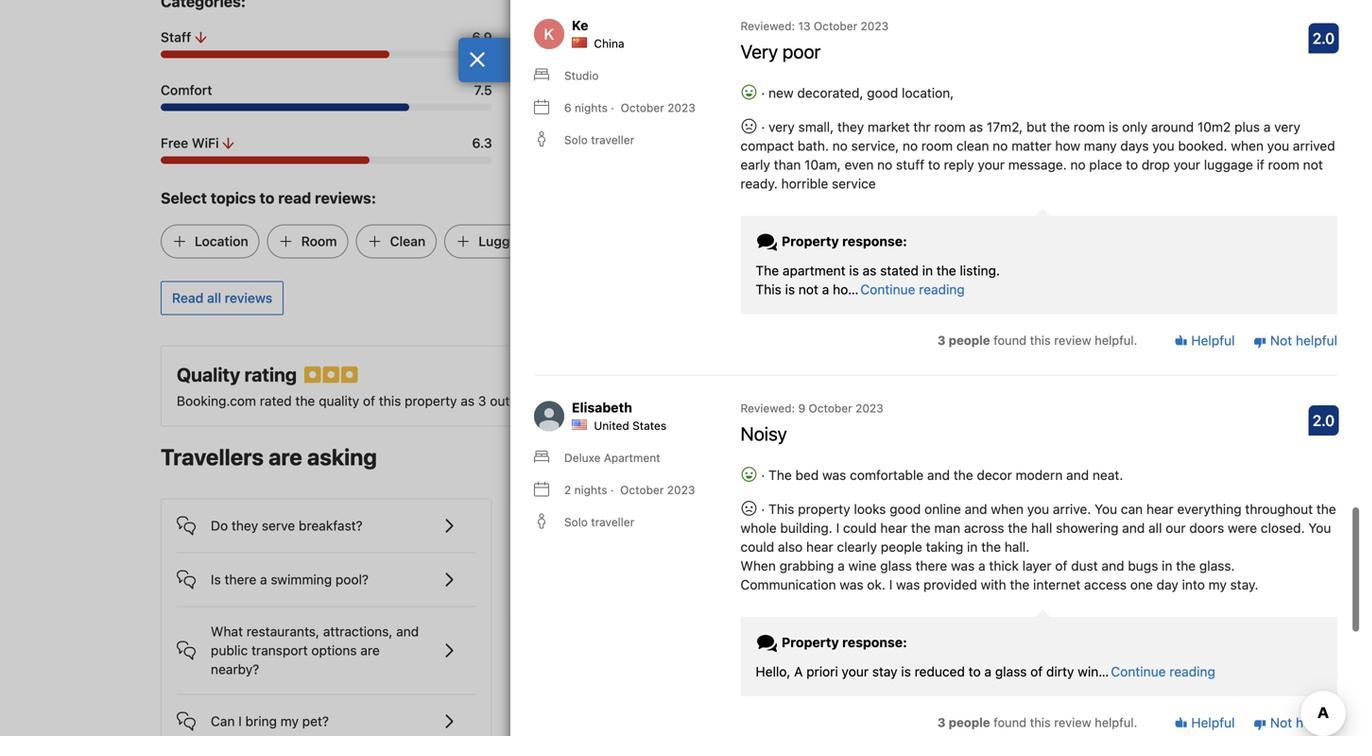 Task type: vqa. For each thing, say whether or not it's contained in the screenshot.
A recently renovated luxury tent, The Kosmic Tortoise offers accommodation in Twentynine Palms.
no



Task type: locate. For each thing, give the bounding box(es) containing it.
3 people found this review helpful. down answer
[[938, 716, 1138, 730]]

you
[[1095, 501, 1117, 517], [1309, 520, 1331, 536]]

this inside the apartment is as stated in the listing. this is not a ho…
[[756, 282, 782, 297]]

property response:
[[779, 233, 907, 249], [779, 634, 907, 650]]

the down thick
[[1010, 577, 1030, 593]]

do they serve breakfast? button
[[177, 500, 476, 537]]

stay
[[872, 664, 898, 680]]

property
[[405, 393, 457, 409], [798, 501, 850, 517]]

location
[[787, 393, 835, 409]]

helpful button for noisy
[[1175, 714, 1235, 733]]

1 horizontal spatial continue
[[1111, 664, 1166, 680]]

win…
[[1078, 664, 1109, 680]]

1 horizontal spatial in
[[967, 539, 978, 555]]

this inside this property looks good online and when you arrive. you can hear everything throughout the whole building. i could hear the man across the hall showering and all our doors were closed. you could also hear clearly people taking in the hall. when grabbing a wine glass there was a thick layer of dust and bugs in the glass. communication was ok. i was provided with the internet access one day into my stay.
[[769, 501, 794, 517]]

2 horizontal spatial you
[[1267, 138, 1290, 153]]

reading
[[919, 282, 965, 297], [1170, 664, 1216, 680]]

0 vertical spatial property response:
[[779, 233, 907, 249]]

market
[[868, 119, 910, 135]]

very small, they market thr room as 17m2, but the room is only around 10m2 plus a very compact bath. no service, no room clean no matter how many days you booked. when you arrived early than 10am, even no stuff to reply your message. no place to drop your luggage if room not ready. horrible service
[[741, 119, 1335, 191]]

stuff
[[896, 157, 925, 172]]

the left listing.
[[937, 263, 956, 278]]

rooms down 2 nights · october 2023
[[625, 518, 663, 534]]

scored 2.0 element
[[1309, 23, 1339, 53], [1309, 405, 1339, 436]]

you left arrived
[[1267, 138, 1290, 153]]

showering
[[1056, 520, 1119, 536]]

are inside what restaurants, attractions, and public transport options are nearby?
[[360, 643, 380, 658]]

3 people found this review helpful. for very poor
[[938, 333, 1138, 347]]

1 vertical spatial good
[[890, 501, 921, 517]]

is up low
[[1109, 119, 1119, 135]]

the left man
[[911, 520, 931, 536]]

0 vertical spatial hear
[[1147, 501, 1174, 517]]

0 vertical spatial continue reading link
[[861, 280, 965, 299]]

comfortable
[[850, 467, 924, 483]]

0 vertical spatial with
[[667, 518, 692, 534]]

this
[[756, 282, 782, 297], [769, 501, 794, 517]]

there down taking
[[916, 558, 947, 574]]

glass up instant
[[995, 664, 1027, 680]]

value for money 6.3 meter
[[515, 104, 846, 111]]

i
[[836, 520, 840, 536], [889, 577, 893, 593], [238, 714, 242, 729]]

9
[[798, 402, 806, 415]]

2 vertical spatial with
[[667, 678, 692, 693]]

reviewed:
[[741, 19, 795, 32], [741, 402, 795, 415]]

are down attractions,
[[360, 643, 380, 658]]

priori
[[807, 664, 838, 680]]

review categories element
[[161, 0, 246, 13]]

1 vertical spatial property response:
[[779, 634, 907, 650]]

7.5
[[474, 82, 492, 98]]

2 reviewed: from the top
[[741, 402, 795, 415]]

internet
[[1033, 577, 1081, 593]]

my down glass.
[[1209, 577, 1227, 593]]

1 vertical spatial nights
[[574, 483, 607, 497]]

many
[[1084, 138, 1117, 153]]

people up provided. on the right of page
[[949, 333, 990, 347]]

0 horizontal spatial in
[[922, 263, 933, 278]]

review for very poor
[[1054, 333, 1092, 347]]

there inside this property looks good online and when you arrive. you can hear everything throughout the whole building. i could hear the man across the hall showering and all our doors were closed. you could also hear clearly people taking in the hall. when grabbing a wine glass there was a thick layer of dust and bugs in the glass. communication was ok. i was provided with the internet access one day into my stay.
[[916, 558, 947, 574]]

0 horizontal spatial are
[[269, 444, 302, 470]]

0 vertical spatial property
[[782, 233, 839, 249]]

0 vertical spatial good
[[867, 85, 898, 101]]

0 horizontal spatial location
[[195, 234, 248, 249]]

solo for very poor
[[564, 133, 588, 146]]

good inside this property looks good online and when you arrive. you can hear everything throughout the whole building. i could hear the man across the hall showering and all our doors were closed. you could also hear clearly people taking in the hall. when grabbing a wine glass there was a thick layer of dust and bugs in the glass. communication was ok. i was provided with the internet access one day into my stay.
[[890, 501, 921, 517]]

1 helpful. from the top
[[1095, 333, 1138, 347]]

all left our
[[1149, 520, 1162, 536]]

2 response: from the top
[[842, 634, 907, 650]]

is down apartment
[[785, 282, 795, 297]]

property response: for noisy
[[779, 634, 907, 650]]

nights for noisy
[[574, 483, 607, 497]]

the inside very small, they market thr room as 17m2, but the room is only around 10m2 plus a very compact bath. no service, no room clean no matter how many days you booked. when you arrived early than 10am, even no stuff to reply your message. no place to drop your luggage if room not ready. horrible service
[[1051, 119, 1070, 135]]

2 3 people found this review helpful. from the top
[[938, 716, 1138, 730]]

united
[[594, 419, 629, 432]]

2 helpful from the top
[[1296, 715, 1338, 731]]

1 2.0 from the top
[[1313, 29, 1335, 47]]

low score for paris
[[1099, 137, 1201, 150]]

1 helpful from the top
[[1188, 333, 1235, 349]]

1 vertical spatial people
[[881, 539, 922, 555]]

dirty
[[1046, 664, 1074, 680]]

6.3 for free wifi
[[472, 135, 492, 151]]

0 vertical spatial 2.0
[[1313, 29, 1335, 47]]

2 vertical spatial in
[[1162, 558, 1173, 574]]

0 vertical spatial rooms
[[625, 518, 663, 534]]

a right plus
[[1264, 119, 1271, 135]]

hear up the grabbing at the right bottom
[[806, 539, 834, 555]]

wifi
[[192, 135, 219, 151]]

your down paris
[[1174, 157, 1201, 172]]

1 horizontal spatial for
[[1156, 137, 1171, 150]]

2 found from the top
[[994, 716, 1027, 730]]

1 vertical spatial solo traveller
[[564, 516, 635, 529]]

location,
[[902, 85, 954, 101]]

of up internet
[[1055, 558, 1068, 574]]

property response: up apartment
[[779, 233, 907, 249]]

hello,
[[756, 664, 791, 680]]

1 vertical spatial 6.3
[[472, 135, 492, 151]]

staff
[[161, 29, 191, 45]]

topics
[[211, 189, 256, 207]]

they inside button
[[232, 518, 258, 534]]

0 horizontal spatial reading
[[919, 282, 965, 297]]

luggage
[[1204, 157, 1253, 172]]

the
[[1051, 119, 1070, 135], [937, 263, 956, 278], [295, 393, 315, 409], [954, 467, 973, 483], [1317, 501, 1336, 517], [911, 520, 931, 536], [1008, 520, 1028, 536], [981, 539, 1001, 555], [1176, 558, 1196, 574], [1010, 577, 1030, 593]]

not
[[1303, 157, 1323, 172], [799, 282, 819, 297]]

2 solo traveller from the top
[[564, 516, 635, 529]]

2 helpful from the top
[[1188, 715, 1235, 731]]

i right can
[[238, 714, 242, 729]]

2023 down facilities 6.8 meter
[[668, 101, 696, 114]]

1 horizontal spatial 6.3
[[826, 82, 846, 98]]

property response: up priori
[[779, 634, 907, 650]]

2 rooms from the top
[[625, 678, 663, 693]]

i up clearly
[[836, 520, 840, 536]]

found down instant
[[994, 716, 1027, 730]]

there inside "are there rooms with a private bathroom?"
[[589, 678, 621, 693]]

nights down money
[[575, 101, 608, 114]]

the right 'rated'
[[295, 393, 315, 409]]

not for very poor
[[1270, 333, 1292, 349]]

2 not helpful button from the top
[[1254, 714, 1338, 733]]

this for very poor
[[1030, 333, 1051, 347]]

bath.
[[798, 138, 829, 153]]

1 review from the top
[[1054, 333, 1092, 347]]

2 helpful. from the top
[[1095, 716, 1138, 730]]

1 not helpful button from the top
[[1254, 332, 1338, 350]]

not down apartment
[[799, 282, 819, 297]]

1 scored 2.0 element from the top
[[1309, 23, 1339, 53]]

not
[[1270, 333, 1292, 349], [1270, 715, 1292, 731]]

1 reviewed: from the top
[[741, 19, 795, 32]]

your down clean
[[978, 157, 1005, 172]]

there inside are there rooms with a balcony? button
[[589, 518, 621, 534]]

1 vertical spatial they
[[232, 518, 258, 534]]

· down noisy
[[761, 467, 765, 483]]

hear down looks
[[880, 520, 908, 536]]

solo for noisy
[[564, 516, 588, 529]]

2 solo from the top
[[564, 516, 588, 529]]

1 vertical spatial continue
[[1111, 664, 1166, 680]]

3 people found this review helpful. down listing.
[[938, 333, 1138, 347]]

very up the compact
[[769, 119, 795, 135]]

0 vertical spatial reviewed:
[[741, 19, 795, 32]]

1 are from the top
[[565, 518, 586, 534]]

solo down 6
[[564, 133, 588, 146]]

1 horizontal spatial property
[[798, 501, 850, 517]]

with inside "are there rooms with a private bathroom?"
[[667, 678, 692, 693]]

in inside the apartment is as stated in the listing. this is not a ho…
[[922, 263, 933, 278]]

score
[[1123, 137, 1153, 150]]

2 property response: from the top
[[779, 634, 907, 650]]

1 vertical spatial not helpful button
[[1254, 714, 1338, 733]]

and up across
[[965, 501, 987, 517]]

thr
[[914, 119, 931, 135]]

i inside button
[[238, 714, 242, 729]]

traveller
[[591, 133, 635, 146], [591, 516, 635, 529]]

balcony?
[[707, 518, 761, 534]]

could up when in the right of the page
[[741, 539, 774, 555]]

there right is
[[225, 572, 256, 588]]

0 vertical spatial found
[[994, 333, 1027, 347]]

i right "ok."
[[889, 577, 893, 593]]

reviewed: up very
[[741, 19, 795, 32]]

for down around
[[1156, 137, 1171, 150]]

1 3 people found this review helpful. from the top
[[938, 333, 1138, 347]]

0 vertical spatial 3
[[938, 333, 946, 347]]

2 review from the top
[[1054, 716, 1092, 730]]

1 vertical spatial solo
[[564, 516, 588, 529]]

with for private
[[667, 678, 692, 693]]

0 vertical spatial are
[[269, 444, 302, 470]]

poor
[[783, 40, 821, 62]]

this up "whole"
[[769, 501, 794, 517]]

rooms up the bathroom?
[[625, 678, 663, 693]]

reviewed: for very poor
[[741, 19, 795, 32]]

3 down have
[[938, 716, 946, 730]]

your left stay
[[842, 664, 869, 680]]

everything
[[1177, 501, 1242, 517]]

2 horizontal spatial i
[[889, 577, 893, 593]]

continue reading link up questions
[[1111, 663, 1216, 681]]

all inside button
[[207, 290, 221, 306]]

0 horizontal spatial could
[[741, 539, 774, 555]]

you right closed.
[[1309, 520, 1331, 536]]

hello, a priori your stay is reduced to a glass of dirty win… continue reading
[[756, 664, 1216, 680]]

doors
[[1190, 520, 1224, 536]]

booking.com
[[177, 393, 256, 409]]

than
[[774, 157, 801, 172]]

0 vertical spatial nights
[[575, 101, 608, 114]]

0 vertical spatial response:
[[842, 233, 907, 249]]

glass up "ok."
[[880, 558, 912, 574]]

there for is there a swimming pool?
[[225, 572, 256, 588]]

1 property from the top
[[782, 233, 839, 249]]

1 rooms from the top
[[625, 518, 663, 534]]

0 vertical spatial helpful.
[[1095, 333, 1138, 347]]

3 down continue reading
[[938, 333, 946, 347]]

not inside the apartment is as stated in the listing. this is not a ho…
[[799, 282, 819, 297]]

this left ho… on the right of page
[[756, 282, 782, 297]]

nights right 2 on the bottom left
[[574, 483, 607, 497]]

good for location,
[[867, 85, 898, 101]]

0 vertical spatial scored 2.0 element
[[1309, 23, 1339, 53]]

0 vertical spatial not helpful button
[[1254, 332, 1338, 350]]

1 solo traveller from the top
[[564, 133, 635, 146]]

bed
[[796, 467, 819, 483]]

location down the topics at the top left of page
[[195, 234, 248, 249]]

0 vertical spatial not
[[1270, 333, 1292, 349]]

read all reviews
[[172, 290, 272, 306]]

rooms inside "are there rooms with a private bathroom?"
[[625, 678, 663, 693]]

solo traveller for very poor
[[564, 133, 635, 146]]

the left bed on the right bottom of the page
[[769, 467, 792, 483]]

very up arrived
[[1274, 119, 1301, 135]]

not helpful
[[1267, 333, 1338, 349], [1267, 715, 1338, 731]]

0 horizontal spatial i
[[238, 714, 242, 729]]

what
[[211, 624, 243, 640]]

1 vertical spatial property
[[798, 501, 850, 517]]

with down thick
[[981, 577, 1006, 593]]

with for balcony?
[[667, 518, 692, 534]]

0 vertical spatial solo
[[564, 133, 588, 146]]

clean
[[390, 234, 426, 249]]

17m2,
[[987, 119, 1023, 135]]

1 vertical spatial traveller
[[591, 516, 635, 529]]

in
[[922, 263, 933, 278], [967, 539, 978, 555], [1162, 558, 1173, 574]]

the up how
[[1051, 119, 1070, 135]]

2.0 for very poor
[[1313, 29, 1335, 47]]

reviewed: up noisy
[[741, 402, 795, 415]]

1 vertical spatial reviewed:
[[741, 402, 795, 415]]

a
[[794, 664, 803, 680]]

1 vertical spatial continue reading link
[[1111, 663, 1216, 681]]

0 vertical spatial helpful
[[1188, 333, 1235, 349]]

0 vertical spatial my
[[1209, 577, 1227, 593]]

2 vertical spatial 3
[[938, 716, 946, 730]]

room right thr
[[934, 119, 966, 135]]

bring
[[245, 714, 277, 729]]

solo traveller for noisy
[[564, 516, 635, 529]]

helpful
[[1188, 333, 1235, 349], [1188, 715, 1235, 731]]

there for are there rooms with a balcony?
[[589, 518, 621, 534]]

my inside this property looks good online and when you arrive. you can hear everything throughout the whole building. i could hear the man across the hall showering and all our doors were closed. you could also hear clearly people taking in the hall. when grabbing a wine glass there was a thick layer of dust and bugs in the glass. communication was ok. i was provided with the internet access one day into my stay.
[[1209, 577, 1227, 593]]

1 vertical spatial 2.0
[[1313, 412, 1335, 429]]

they up service,
[[838, 119, 864, 135]]

my left pet?
[[281, 714, 299, 729]]

people for very poor
[[949, 333, 990, 347]]

nights for very poor
[[575, 101, 608, 114]]

we
[[897, 696, 917, 711]]

1 vertical spatial you
[[1309, 520, 1331, 536]]

0 horizontal spatial my
[[281, 714, 299, 729]]

1 solo from the top
[[564, 133, 588, 146]]

property up a
[[782, 634, 839, 650]]

1 property response: from the top
[[779, 233, 907, 249]]

options
[[311, 643, 357, 658]]

not helpful button
[[1254, 332, 1338, 350], [1254, 714, 1338, 733]]

2 vertical spatial hear
[[806, 539, 834, 555]]

a inside the apartment is as stated in the listing. this is not a ho…
[[822, 282, 829, 297]]

1 vertical spatial property
[[782, 634, 839, 650]]

are inside "are there rooms with a private bathroom?"
[[565, 678, 586, 693]]

not helpful for very poor
[[1267, 333, 1338, 349]]

· right 2 on the bottom left
[[611, 483, 614, 497]]

0 vertical spatial not helpful
[[1267, 333, 1338, 349]]

1 found from the top
[[994, 333, 1027, 347]]

0 horizontal spatial your
[[842, 664, 869, 680]]

2 not helpful from the top
[[1267, 715, 1338, 731]]

hall
[[1031, 520, 1053, 536]]

2 are from the top
[[565, 678, 586, 693]]

good
[[867, 85, 898, 101], [890, 501, 921, 517]]

when inside this property looks good online and when you arrive. you can hear everything throughout the whole building. i could hear the man across the hall showering and all our doors were closed. you could also hear clearly people taking in the hall. when grabbing a wine glass there was a thick layer of dust and bugs in the glass. communication was ok. i was provided with the internet access one day into my stay.
[[991, 501, 1024, 517]]

good right looks
[[890, 501, 921, 517]]

1 horizontal spatial my
[[1209, 577, 1227, 593]]

is up ho… on the right of page
[[849, 263, 859, 278]]

with inside this property looks good online and when you arrive. you can hear everything throughout the whole building. i could hear the man across the hall showering and all our doors were closed. you could also hear clearly people taking in the hall. when grabbing a wine glass there was a thick layer of dust and bugs in the glass. communication was ok. i was provided with the internet access one day into my stay.
[[981, 577, 1006, 593]]

one
[[1130, 577, 1153, 593]]

3 people found this review helpful. for noisy
[[938, 716, 1138, 730]]

1 vertical spatial not
[[799, 282, 819, 297]]

you up hall
[[1027, 501, 1049, 517]]

0 horizontal spatial you
[[1095, 501, 1117, 517]]

1 horizontal spatial you
[[1153, 138, 1175, 153]]

good for online
[[890, 501, 921, 517]]

found for noisy
[[994, 716, 1027, 730]]

october down facilities 6.8 meter
[[621, 101, 664, 114]]

a left private
[[696, 678, 703, 693]]

0 horizontal spatial 6.3
[[472, 135, 492, 151]]

in up day
[[1162, 558, 1173, 574]]

0 vertical spatial this
[[756, 282, 782, 297]]

1 very from the left
[[769, 119, 795, 135]]

helpful.
[[1095, 333, 1138, 347], [1095, 716, 1138, 730]]

1 horizontal spatial hear
[[880, 520, 908, 536]]

3 for noisy
[[938, 716, 946, 730]]

1 helpful button from the top
[[1175, 332, 1235, 350]]

1 response: from the top
[[842, 233, 907, 249]]

free wifi
[[161, 135, 219, 151]]

1 vertical spatial when
[[991, 501, 1024, 517]]

helpful button for very poor
[[1175, 332, 1235, 350]]

2 scored 2.0 element from the top
[[1309, 405, 1339, 436]]

and right attractions,
[[396, 624, 419, 640]]

2 not from the top
[[1270, 715, 1292, 731]]

2 helpful button from the top
[[1175, 714, 1235, 733]]

1 vertical spatial helpful
[[1188, 715, 1235, 731]]

1 vertical spatial found
[[994, 716, 1027, 730]]

reviewed: for noisy
[[741, 402, 795, 415]]

modern
[[1016, 467, 1063, 483]]

property for noisy
[[782, 634, 839, 650]]

people inside this property looks good online and when you arrive. you can hear everything throughout the whole building. i could hear the man across the hall showering and all our doors were closed. you could also hear clearly people taking in the hall. when grabbing a wine glass there was a thick layer of dust and bugs in the glass. communication was ok. i was provided with the internet access one day into my stay.
[[881, 539, 922, 555]]

quality
[[319, 393, 359, 409]]

1 horizontal spatial reading
[[1170, 664, 1216, 680]]

6 nights · october 2023
[[564, 101, 696, 114]]

all right read
[[207, 290, 221, 306]]

helpful. for very poor
[[1095, 333, 1138, 347]]

2 property from the top
[[782, 634, 839, 650]]

0 horizontal spatial they
[[232, 518, 258, 534]]

1 horizontal spatial glass
[[995, 664, 1027, 680]]

1 vertical spatial helpful button
[[1175, 714, 1235, 733]]

0 vertical spatial all
[[207, 290, 221, 306]]

0 vertical spatial this
[[1030, 333, 1051, 347]]

select
[[161, 189, 207, 207]]

0 vertical spatial you
[[1095, 501, 1117, 517]]

1 vertical spatial 3 people found this review helpful.
[[938, 716, 1138, 730]]

1 vertical spatial in
[[967, 539, 978, 555]]

when
[[741, 558, 776, 574]]

1 vertical spatial with
[[981, 577, 1006, 593]]

are down 2 on the bottom left
[[565, 518, 586, 534]]

2 2.0 from the top
[[1313, 412, 1335, 429]]

as left stated on the top of page
[[863, 263, 877, 278]]

0 horizontal spatial not
[[799, 282, 819, 297]]

1 not helpful from the top
[[1267, 333, 1338, 349]]

solo traveller down 2 nights · october 2023
[[564, 516, 635, 529]]

0 vertical spatial not
[[1303, 157, 1323, 172]]

2 vertical spatial people
[[949, 716, 990, 730]]

0 vertical spatial when
[[1231, 138, 1264, 153]]

people
[[949, 333, 990, 347], [881, 539, 922, 555], [949, 716, 990, 730]]

as inside the apartment is as stated in the listing. this is not a ho…
[[863, 263, 877, 278]]

hear
[[1147, 501, 1174, 517], [880, 520, 908, 536], [806, 539, 834, 555]]

booking.com rated the quality of this property as 3 out of 5 based on factors such as facilities, size, location and services provided.
[[177, 393, 977, 409]]

0 vertical spatial 3 people found this review helpful.
[[938, 333, 1138, 347]]

what restaurants, attractions, and public transport options are nearby? button
[[177, 607, 476, 679]]

0 horizontal spatial property
[[405, 393, 457, 409]]

nights
[[575, 101, 608, 114], [574, 483, 607, 497]]

1 vertical spatial hear
[[880, 520, 908, 536]]

0 horizontal spatial you
[[1027, 501, 1049, 517]]

can i bring my pet?
[[211, 714, 329, 729]]

glass inside this property looks good online and when you arrive. you can hear everything throughout the whole building. i could hear the man across the hall showering and all our doors were closed. you could also hear clearly people taking in the hall. when grabbing a wine glass there was a thick layer of dust and bugs in the glass. communication was ok. i was provided with the internet access one day into my stay.
[[880, 558, 912, 574]]

there inside 'is there a swimming pool?' button
[[225, 572, 256, 588]]

2 traveller from the top
[[591, 516, 635, 529]]

you up drop in the right top of the page
[[1153, 138, 1175, 153]]

even
[[845, 157, 874, 172]]

ke
[[572, 17, 588, 33]]

october right 9
[[809, 402, 852, 415]]

are for are there rooms with a balcony?
[[565, 518, 586, 534]]

to
[[928, 157, 940, 172], [1126, 157, 1138, 172], [260, 189, 275, 207], [969, 664, 981, 680], [1063, 696, 1075, 711]]

bugs
[[1128, 558, 1158, 574]]

people left taking
[[881, 539, 922, 555]]

glass.
[[1200, 558, 1235, 574]]

a left balcony?
[[696, 518, 703, 534]]

property up apartment
[[782, 233, 839, 249]]

1 not from the top
[[1270, 333, 1292, 349]]

1 vertical spatial review
[[1054, 716, 1092, 730]]

0 vertical spatial people
[[949, 333, 990, 347]]

1 traveller from the top
[[591, 133, 635, 146]]

room
[[301, 234, 337, 249]]

when inside very small, they market thr room as 17m2, but the room is only around 10m2 plus a very compact bath. no service, no room clean no matter how many days you booked. when you arrived early than 10am, even no stuff to reply your message. no place to drop your luggage if room not ready. horrible service
[[1231, 138, 1264, 153]]

day
[[1157, 577, 1179, 593]]

1 vertical spatial helpful
[[1296, 715, 1338, 731]]

1 vertical spatial scored 2.0 element
[[1309, 405, 1339, 436]]

2 nights · october 2023
[[564, 483, 695, 497]]

1 helpful from the top
[[1296, 333, 1338, 349]]

october right 13
[[814, 19, 858, 32]]

can i bring my pet? button
[[177, 695, 476, 733]]

6.3 down 7.5
[[472, 135, 492, 151]]

2023 right location on the right bottom of the page
[[856, 402, 884, 415]]

are left asking
[[269, 444, 302, 470]]

response: for very poor
[[842, 233, 907, 249]]

good up market
[[867, 85, 898, 101]]

are
[[269, 444, 302, 470], [360, 643, 380, 658]]

0 vertical spatial solo traveller
[[564, 133, 635, 146]]

1 vertical spatial my
[[281, 714, 299, 729]]

can
[[211, 714, 235, 729]]

are for are there rooms with a private bathroom?
[[565, 678, 586, 693]]



Task type: describe. For each thing, give the bounding box(es) containing it.
0 vertical spatial reading
[[919, 282, 965, 297]]

room down thr
[[922, 138, 953, 153]]

was down wine
[[840, 577, 864, 593]]

matter
[[1012, 138, 1052, 153]]

taking
[[926, 539, 964, 555]]

our
[[1166, 520, 1186, 536]]

1 vertical spatial 3
[[478, 393, 486, 409]]

hall.
[[1005, 539, 1030, 555]]

as right "such"
[[680, 393, 694, 409]]

· up the compact
[[758, 119, 769, 135]]

traveller for very poor
[[591, 133, 635, 146]]

states
[[633, 419, 667, 432]]

neat.
[[1093, 467, 1123, 483]]

0 horizontal spatial continue
[[861, 282, 915, 297]]

not helpful for noisy
[[1267, 715, 1338, 731]]

to left read
[[260, 189, 275, 207]]

very poor
[[741, 40, 821, 62]]

looks
[[854, 501, 886, 517]]

room up many
[[1074, 119, 1105, 135]]

property inside this property looks good online and when you arrive. you can hear everything throughout the whole building. i could hear the man across the hall showering and all our doors were closed. you could also hear clearly people taking in the hall. when grabbing a wine glass there was a thick layer of dust and bugs in the glass. communication was ok. i was provided with the internet access one day into my stay.
[[798, 501, 850, 517]]

· left new
[[761, 85, 765, 101]]

are there rooms with a balcony?
[[565, 518, 761, 534]]

helpful. for noisy
[[1095, 716, 1138, 730]]

rooms for private
[[625, 678, 663, 693]]

continue reading link for noisy
[[1111, 663, 1216, 681]]

2
[[564, 483, 571, 497]]

drop
[[1142, 157, 1170, 172]]

of right quality
[[363, 393, 375, 409]]

6.8
[[826, 29, 846, 45]]

all inside this property looks good online and when you arrive. you can hear everything throughout the whole building. i could hear the man across the hall showering and all our doors were closed. you could also hear clearly people taking in the hall. when grabbing a wine glass there was a thick layer of dust and bugs in the glass. communication was ok. i was provided with the internet access one day into my stay.
[[1149, 520, 1162, 536]]

not helpful button for noisy
[[1254, 714, 1338, 733]]

rated
[[260, 393, 292, 409]]

pet?
[[302, 714, 329, 729]]

no down how
[[1071, 157, 1086, 172]]

1 vertical spatial glass
[[995, 664, 1027, 680]]

out
[[490, 393, 510, 409]]

2.0 for noisy
[[1313, 412, 1335, 429]]

horrible
[[781, 176, 828, 191]]

quality
[[177, 363, 240, 386]]

we have an instant answer to most questions
[[897, 696, 1172, 711]]

there for are there rooms with a private bathroom?
[[589, 678, 621, 693]]

traveller for noisy
[[591, 516, 635, 529]]

plus
[[1235, 119, 1260, 135]]

helpful for noisy
[[1188, 715, 1235, 731]]

united states
[[594, 419, 667, 432]]

to down days
[[1126, 157, 1138, 172]]

1 vertical spatial the
[[769, 467, 792, 483]]

6.3 for value for money
[[826, 82, 846, 98]]

was right bed on the right bottom of the page
[[823, 467, 846, 483]]

scored 2.0 element for very poor
[[1309, 23, 1339, 53]]

services
[[865, 393, 916, 409]]

china
[[594, 37, 625, 50]]

early
[[741, 157, 770, 172]]

private
[[707, 678, 748, 693]]

and up online at the bottom right
[[927, 467, 950, 483]]

this property looks good online and when you arrive. you can hear everything throughout the whole building. i could hear the man across the hall showering and all our doors were closed. you could also hear clearly people taking in the hall. when grabbing a wine glass there was a thick layer of dust and bugs in the glass. communication was ok. i was provided with the internet access one day into my stay.
[[741, 501, 1336, 593]]

they inside very small, they market thr room as 17m2, but the room is only around 10m2 plus a very compact bath. no service, no room clean no matter how many days you booked. when you arrived early than 10am, even no stuff to reply your message. no place to drop your luggage if room not ready. horrible service
[[838, 119, 864, 135]]

0 horizontal spatial for
[[553, 82, 570, 98]]

how
[[1055, 138, 1081, 153]]

what restaurants, attractions, and public transport options are nearby?
[[211, 624, 419, 677]]

· down money
[[611, 101, 614, 114]]

5
[[529, 393, 537, 409]]

cleanliness
[[869, 29, 941, 45]]

clearly
[[837, 539, 877, 555]]

facilities
[[515, 29, 570, 45]]

1 vertical spatial i
[[889, 577, 893, 593]]

message.
[[1008, 157, 1067, 172]]

1 horizontal spatial you
[[1309, 520, 1331, 536]]

0 vertical spatial property
[[405, 393, 457, 409]]

people for noisy
[[949, 716, 990, 730]]

room right if at top right
[[1268, 157, 1300, 172]]

1 horizontal spatial i
[[836, 520, 840, 536]]

have
[[920, 696, 949, 711]]

was up the provided
[[951, 558, 975, 574]]

swimming
[[271, 572, 332, 588]]

the right throughout
[[1317, 501, 1336, 517]]

10am,
[[805, 157, 841, 172]]

is there a swimming pool? button
[[177, 554, 476, 591]]

not for noisy
[[1270, 715, 1292, 731]]

2 horizontal spatial hear
[[1147, 501, 1174, 517]]

1 vertical spatial for
[[1156, 137, 1171, 150]]

1 horizontal spatial your
[[978, 157, 1005, 172]]

such
[[647, 393, 676, 409]]

a left thick
[[978, 558, 986, 574]]

continue reading link for very poor
[[861, 280, 965, 299]]

a inside "are there rooms with a private bathroom?"
[[696, 678, 703, 693]]

arrive.
[[1053, 501, 1091, 517]]

comfort 7.5 meter
[[161, 104, 492, 111]]

close image
[[469, 52, 486, 67]]

are there rooms with a private bathroom? button
[[531, 661, 830, 714]]

quality rating
[[177, 363, 297, 386]]

a left wine
[[838, 558, 845, 574]]

to left most
[[1063, 696, 1075, 711]]

10m2
[[1198, 119, 1231, 135]]

is right stay
[[901, 664, 911, 680]]

of left "dirty"
[[1031, 664, 1043, 680]]

around
[[1151, 119, 1194, 135]]

clean
[[957, 138, 989, 153]]

and up access
[[1102, 558, 1125, 574]]

review for noisy
[[1054, 716, 1092, 730]]

service,
[[851, 138, 899, 153]]

this for noisy
[[1030, 716, 1051, 730]]

was right "ok."
[[896, 577, 920, 593]]

to right reduced
[[969, 664, 981, 680]]

of inside this property looks good online and when you arrive. you can hear everything throughout the whole building. i could hear the man across the hall showering and all our doors were closed. you could also hear clearly people taking in the hall. when grabbing a wine glass there was a thick layer of dust and bugs in the glass. communication was ok. i was provided with the internet access one day into my stay.
[[1055, 558, 1068, 574]]

apartment
[[783, 263, 846, 278]]

1 vertical spatial this
[[379, 393, 401, 409]]

facilities,
[[698, 393, 752, 409]]

0 horizontal spatial hear
[[806, 539, 834, 555]]

not inside very small, they market thr room as 17m2, but the room is only around 10m2 plus a very compact bath. no service, no room clean no matter how many days you booked. when you arrived early than 10am, even no stuff to reply your message. no place to drop your luggage if room not ready. horrible service
[[1303, 157, 1323, 172]]

a left swimming
[[260, 572, 267, 588]]

free wifi 6.3 meter
[[161, 156, 492, 164]]

a up instant
[[985, 664, 992, 680]]

stay.
[[1231, 577, 1259, 593]]

no up 10am,
[[833, 138, 848, 153]]

3 for very poor
[[938, 333, 946, 347]]

free
[[161, 135, 188, 151]]

do they serve breakfast?
[[211, 518, 363, 534]]

no down 17m2,
[[993, 138, 1008, 153]]

you inside this property looks good online and when you arrive. you can hear everything throughout the whole building. i could hear the man across the hall showering and all our doors were closed. you could also hear clearly people taking in the hall. when grabbing a wine glass there was a thick layer of dust and bugs in the glass. communication was ok. i was provided with the internet access one day into my stay.
[[1027, 501, 1049, 517]]

select topics to read reviews:
[[161, 189, 376, 207]]

2023 up are there rooms with a balcony? button
[[667, 483, 695, 497]]

booked.
[[1178, 138, 1228, 153]]

helpful for very poor
[[1188, 333, 1235, 349]]

1 horizontal spatial location
[[869, 82, 923, 98]]

· up "whole"
[[758, 501, 769, 517]]

· the bed was comfortable and the decor modern and neat.
[[758, 467, 1123, 483]]

nearby?
[[211, 662, 259, 677]]

to right stuff
[[928, 157, 940, 172]]

wine
[[848, 558, 877, 574]]

restaurants,
[[247, 624, 320, 640]]

and left neat.
[[1066, 467, 1089, 483]]

the up the into
[[1176, 558, 1196, 574]]

facilities 6.8 meter
[[515, 51, 846, 58]]

found for very poor
[[994, 333, 1027, 347]]

the left decor
[[954, 467, 973, 483]]

if
[[1257, 157, 1265, 172]]

factors
[[601, 393, 644, 409]]

property response: for very poor
[[779, 233, 907, 249]]

and inside what restaurants, attractions, and public transport options are nearby?
[[396, 624, 419, 640]]

and right location on the right bottom of the page
[[839, 393, 861, 409]]

but
[[1027, 119, 1047, 135]]

staff 6.9 meter
[[161, 51, 492, 58]]

are there rooms with a private bathroom?
[[565, 678, 748, 712]]

my inside button
[[281, 714, 299, 729]]

2023 right 6.8
[[861, 19, 889, 32]]

rooms for balcony?
[[625, 518, 663, 534]]

2 horizontal spatial your
[[1174, 157, 1201, 172]]

response: for noisy
[[842, 634, 907, 650]]

2 very from the left
[[1274, 119, 1301, 135]]

the up the hall.
[[1008, 520, 1028, 536]]

the inside the apartment is as stated in the listing. this is not a ho…
[[756, 263, 779, 278]]

listing.
[[960, 263, 1000, 278]]

no up stuff
[[903, 138, 918, 153]]

helpful for very poor
[[1296, 333, 1338, 349]]

place
[[1089, 157, 1122, 172]]

public
[[211, 643, 248, 658]]

ok.
[[867, 577, 886, 593]]

serve
[[262, 518, 295, 534]]

also
[[778, 539, 803, 555]]

read all reviews button
[[161, 281, 284, 315]]

reduced
[[915, 664, 965, 680]]

no down service,
[[877, 157, 893, 172]]

and down can
[[1122, 520, 1145, 536]]

travellers
[[161, 444, 264, 470]]

property for very poor
[[782, 233, 839, 249]]

reply
[[944, 157, 974, 172]]

rating
[[244, 363, 297, 386]]

grabbing
[[780, 558, 834, 574]]

is inside very small, they market thr room as 17m2, but the room is only around 10m2 plus a very compact bath. no service, no room clean no matter how many days you booked. when you arrived early than 10am, even no stuff to reply your message. no place to drop your luggage if room not ready. horrible service
[[1109, 119, 1119, 135]]

1 horizontal spatial could
[[843, 520, 877, 536]]

of left 5
[[513, 393, 526, 409]]

as inside very small, they market thr room as 17m2, but the room is only around 10m2 plus a very compact bath. no service, no room clean no matter how many days you booked. when you arrived early than 10am, even no stuff to reply your message. no place to drop your luggage if room not ready. horrible service
[[969, 119, 983, 135]]

the down across
[[981, 539, 1001, 555]]

2 horizontal spatial in
[[1162, 558, 1173, 574]]

man
[[934, 520, 961, 536]]

october up are there rooms with a balcony? on the bottom
[[620, 483, 664, 497]]

as left out
[[461, 393, 475, 409]]

luggage
[[479, 234, 533, 249]]

not helpful button for very poor
[[1254, 332, 1338, 350]]

scored 2.0 element for noisy
[[1309, 405, 1339, 436]]

a inside very small, they market thr room as 17m2, but the room is only around 10m2 plus a very compact bath. no service, no room clean no matter how many days you booked. when you arrived early than 10am, even no stuff to reply your message. no place to drop your luggage if room not ready. horrible service
[[1264, 119, 1271, 135]]

small,
[[798, 119, 834, 135]]

the inside the apartment is as stated in the listing. this is not a ho…
[[937, 263, 956, 278]]

is there a swimming pool?
[[211, 572, 369, 588]]

helpful for noisy
[[1296, 715, 1338, 731]]

were
[[1228, 520, 1257, 536]]

based
[[541, 393, 578, 409]]



